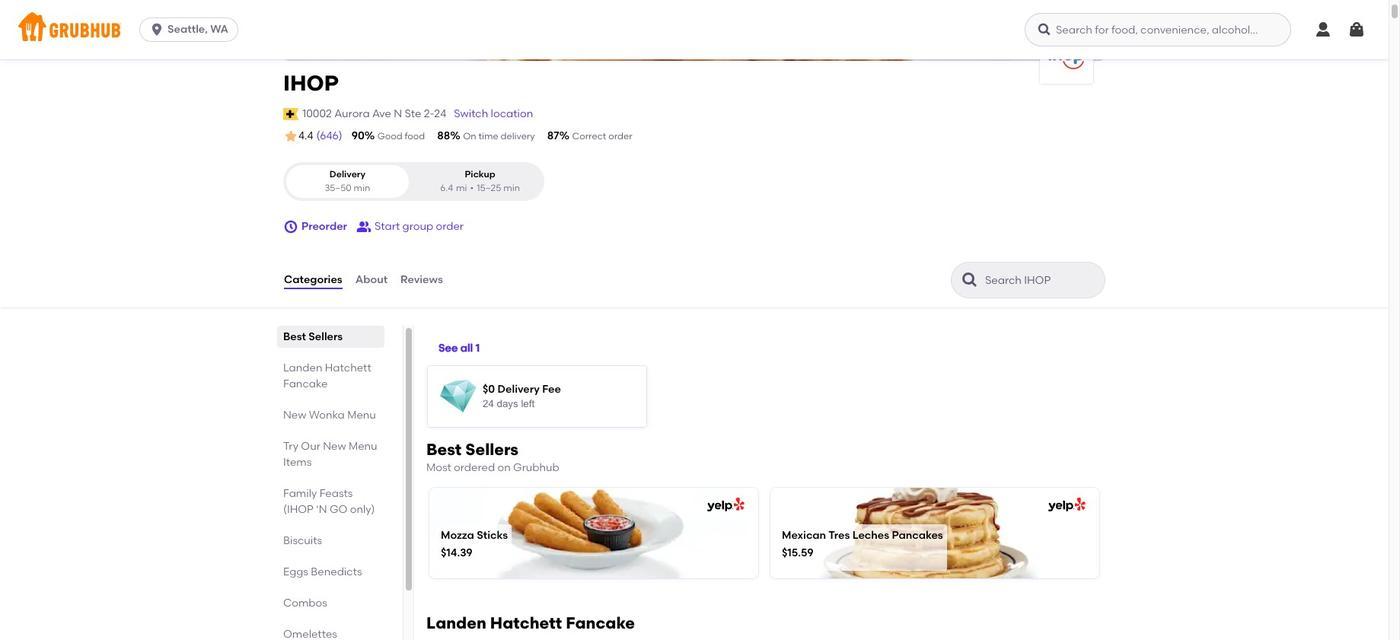 Task type: vqa. For each thing, say whether or not it's contained in the screenshot.
location
yes



Task type: locate. For each thing, give the bounding box(es) containing it.
pancakes
[[892, 529, 943, 542]]

most
[[426, 462, 451, 474]]

reviews
[[401, 273, 443, 286]]

1 vertical spatial order
[[436, 220, 464, 233]]

sellers for best sellers
[[309, 331, 343, 343]]

1 vertical spatial best
[[426, 440, 462, 459]]

2 min from the left
[[504, 183, 520, 193]]

Search for food, convenience, alcohol... search field
[[1025, 13, 1292, 46]]

switch location button
[[453, 106, 534, 123]]

reviews button
[[400, 253, 444, 308]]

Search IHOP search field
[[984, 273, 1100, 288]]

delivery inside delivery 35–50 min
[[330, 169, 366, 180]]

sellers for best sellers most ordered on grubhub
[[466, 440, 519, 459]]

1 vertical spatial delivery
[[498, 383, 540, 396]]

leches
[[853, 529, 890, 542]]

(646)
[[316, 129, 342, 142]]

1 horizontal spatial order
[[609, 131, 633, 142]]

delivery up 35–50 on the left top of page
[[330, 169, 366, 180]]

new inside try our new menu items
[[323, 440, 346, 453]]

days
[[497, 398, 518, 410]]

new up try
[[283, 409, 306, 422]]

menu inside try our new menu items
[[349, 440, 377, 453]]

categories
[[284, 273, 342, 286]]

grubhub
[[513, 462, 560, 474]]

delivery up left
[[498, 383, 540, 396]]

1 vertical spatial landen hatchett fancake
[[426, 614, 635, 633]]

aurora
[[334, 107, 370, 120]]

0 horizontal spatial delivery
[[330, 169, 366, 180]]

ihop
[[283, 70, 339, 96]]

•
[[470, 183, 474, 193]]

new right our
[[323, 440, 346, 453]]

about
[[355, 273, 388, 286]]

1 vertical spatial new
[[323, 440, 346, 453]]

correct
[[572, 131, 606, 142]]

yelp image for mozza sticks
[[704, 498, 745, 513]]

best for best sellers most ordered on grubhub
[[426, 440, 462, 459]]

landen
[[283, 362, 322, 375], [426, 614, 486, 633]]

option group
[[283, 162, 544, 201]]

best sellers
[[283, 331, 343, 343]]

go
[[330, 503, 348, 516]]

0 horizontal spatial fancake
[[283, 378, 328, 391]]

best
[[283, 331, 306, 343], [426, 440, 462, 459]]

(ihop
[[283, 503, 314, 516]]

seattle, wa
[[168, 23, 228, 36]]

best inside best sellers most ordered on grubhub
[[426, 440, 462, 459]]

sticks
[[477, 529, 508, 542]]

0 vertical spatial new
[[283, 409, 306, 422]]

order right correct
[[609, 131, 633, 142]]

1 min from the left
[[354, 183, 370, 193]]

pickup
[[465, 169, 496, 180]]

landen hatchett fancake
[[283, 362, 371, 391], [426, 614, 635, 633]]

see all 1 button
[[439, 335, 480, 363]]

'n
[[316, 503, 327, 516]]

seattle,
[[168, 23, 208, 36]]

1
[[476, 342, 480, 355]]

1 horizontal spatial fancake
[[566, 614, 635, 633]]

0 vertical spatial landen
[[283, 362, 322, 375]]

24 down $0
[[483, 398, 494, 410]]

fancake
[[283, 378, 328, 391], [566, 614, 635, 633]]

best up most
[[426, 440, 462, 459]]

min right 15–25
[[504, 183, 520, 193]]

0 horizontal spatial hatchett
[[325, 362, 371, 375]]

order right group
[[436, 220, 464, 233]]

hatchett
[[325, 362, 371, 375], [490, 614, 562, 633]]

0 horizontal spatial sellers
[[309, 331, 343, 343]]

landen down $14.39
[[426, 614, 486, 633]]

2-
[[424, 107, 434, 120]]

24
[[434, 107, 446, 120], [483, 398, 494, 410]]

yelp image
[[704, 498, 745, 513], [1046, 498, 1086, 513]]

ordered
[[454, 462, 495, 474]]

1 horizontal spatial sellers
[[466, 440, 519, 459]]

1 horizontal spatial new
[[323, 440, 346, 453]]

svg image
[[1314, 21, 1333, 39], [1348, 21, 1366, 39], [149, 22, 165, 37], [283, 219, 299, 235]]

min inside pickup 6.4 mi • 15–25 min
[[504, 183, 520, 193]]

1 yelp image from the left
[[704, 498, 745, 513]]

2 yelp image from the left
[[1046, 498, 1086, 513]]

seattle, wa button
[[139, 18, 244, 42]]

new
[[283, 409, 306, 422], [323, 440, 346, 453]]

0 horizontal spatial yelp image
[[704, 498, 745, 513]]

time
[[479, 131, 499, 142]]

delivery
[[330, 169, 366, 180], [498, 383, 540, 396]]

1 horizontal spatial delivery
[[498, 383, 540, 396]]

option group containing delivery 35–50 min
[[283, 162, 544, 201]]

wa
[[210, 23, 228, 36]]

1 horizontal spatial yelp image
[[1046, 498, 1086, 513]]

menu right wonka
[[347, 409, 376, 422]]

min right 35–50 on the left top of page
[[354, 183, 370, 193]]

correct order
[[572, 131, 633, 142]]

10002 aurora ave n ste 2-24
[[302, 107, 446, 120]]

preorder
[[302, 220, 347, 233]]

0 vertical spatial sellers
[[309, 331, 343, 343]]

order
[[609, 131, 633, 142], [436, 220, 464, 233]]

about button
[[355, 253, 388, 308]]

1 vertical spatial 24
[[483, 398, 494, 410]]

sellers up on
[[466, 440, 519, 459]]

star icon image
[[283, 129, 299, 144]]

0 vertical spatial 24
[[434, 107, 446, 120]]

combos
[[283, 597, 327, 610]]

best down 'categories' button
[[283, 331, 306, 343]]

1 vertical spatial menu
[[349, 440, 377, 453]]

menu down new wonka menu
[[349, 440, 377, 453]]

n
[[394, 107, 402, 120]]

1 vertical spatial hatchett
[[490, 614, 562, 633]]

svg image inside preorder button
[[283, 219, 299, 235]]

1 horizontal spatial min
[[504, 183, 520, 193]]

6.4
[[440, 183, 453, 193]]

categories button
[[283, 253, 343, 308]]

eggs
[[283, 566, 308, 579]]

menu
[[347, 409, 376, 422], [349, 440, 377, 453]]

0 vertical spatial best
[[283, 331, 306, 343]]

try our new menu items
[[283, 440, 377, 469]]

1 horizontal spatial hatchett
[[490, 614, 562, 633]]

0 horizontal spatial min
[[354, 183, 370, 193]]

sellers down 'categories' button
[[309, 331, 343, 343]]

landen down best sellers
[[283, 362, 322, 375]]

1 vertical spatial sellers
[[466, 440, 519, 459]]

15–25
[[477, 183, 501, 193]]

24 up 88
[[434, 107, 446, 120]]

biscuits
[[283, 535, 322, 548]]

order inside button
[[436, 220, 464, 233]]

1 horizontal spatial landen hatchett fancake
[[426, 614, 635, 633]]

start group order
[[375, 220, 464, 233]]

on time delivery
[[463, 131, 535, 142]]

1 horizontal spatial best
[[426, 440, 462, 459]]

1 horizontal spatial 24
[[483, 398, 494, 410]]

0 vertical spatial delivery
[[330, 169, 366, 180]]

0 horizontal spatial 24
[[434, 107, 446, 120]]

87
[[547, 129, 559, 142]]

min inside delivery 35–50 min
[[354, 183, 370, 193]]

sellers
[[309, 331, 343, 343], [466, 440, 519, 459]]

ihop logo image
[[1040, 30, 1094, 84]]

0 horizontal spatial best
[[283, 331, 306, 343]]

10002 aurora ave n ste 2-24 button
[[302, 106, 447, 123]]

pickup 6.4 mi • 15–25 min
[[440, 169, 520, 193]]

food
[[405, 131, 425, 142]]

min
[[354, 183, 370, 193], [504, 183, 520, 193]]

0 vertical spatial landen hatchett fancake
[[283, 362, 371, 391]]

sellers inside best sellers most ordered on grubhub
[[466, 440, 519, 459]]

0 horizontal spatial order
[[436, 220, 464, 233]]

1 vertical spatial landen
[[426, 614, 486, 633]]



Task type: describe. For each thing, give the bounding box(es) containing it.
group
[[403, 220, 433, 233]]

on
[[498, 462, 511, 474]]

preorder button
[[283, 213, 347, 241]]

yelp image for mexican tres leches pancakes
[[1046, 498, 1086, 513]]

location
[[491, 107, 533, 120]]

family
[[283, 487, 317, 500]]

good food
[[378, 131, 425, 142]]

0 horizontal spatial new
[[283, 409, 306, 422]]

best for best sellers
[[283, 331, 306, 343]]

0 horizontal spatial landen
[[283, 362, 322, 375]]

left
[[521, 398, 535, 410]]

delivery 35–50 min
[[325, 169, 370, 193]]

good
[[378, 131, 403, 142]]

search icon image
[[961, 271, 979, 289]]

tres
[[829, 529, 850, 542]]

delivery inside $0 delivery fee 24 days left
[[498, 383, 540, 396]]

35–50
[[325, 183, 352, 193]]

our
[[301, 440, 320, 453]]

24 inside button
[[434, 107, 446, 120]]

rewards image
[[440, 379, 477, 415]]

0 vertical spatial order
[[609, 131, 633, 142]]

feasts
[[320, 487, 353, 500]]

$14.39
[[441, 547, 473, 560]]

1 horizontal spatial landen
[[426, 614, 486, 633]]

items
[[283, 456, 312, 469]]

24 inside $0 delivery fee 24 days left
[[483, 398, 494, 410]]

main navigation navigation
[[0, 0, 1389, 59]]

new wonka menu
[[283, 409, 376, 422]]

90
[[352, 129, 365, 142]]

mi
[[456, 183, 467, 193]]

0 vertical spatial menu
[[347, 409, 376, 422]]

on
[[463, 131, 476, 142]]

mexican tres leches pancakes $15.59
[[782, 529, 943, 560]]

eggs benedicts
[[283, 566, 362, 579]]

mozza sticks $14.39
[[441, 529, 508, 560]]

ave
[[372, 107, 391, 120]]

$15.59
[[782, 547, 814, 560]]

start group order button
[[356, 213, 464, 241]]

switch
[[454, 107, 488, 120]]

4.4
[[299, 130, 313, 142]]

svg image inside the seattle, wa button
[[149, 22, 165, 37]]

wonka
[[309, 409, 345, 422]]

ste
[[405, 107, 421, 120]]

switch location
[[454, 107, 533, 120]]

svg image
[[1037, 22, 1052, 37]]

see all 1
[[439, 342, 480, 355]]

subscription pass image
[[283, 108, 299, 120]]

start
[[375, 220, 400, 233]]

only)
[[350, 503, 375, 516]]

$0 delivery fee 24 days left
[[483, 383, 561, 410]]

delivery
[[501, 131, 535, 142]]

88
[[437, 129, 450, 142]]

family feasts (ihop 'n go only)
[[283, 487, 375, 516]]

best sellers most ordered on grubhub
[[426, 440, 560, 474]]

1 vertical spatial fancake
[[566, 614, 635, 633]]

benedicts
[[311, 566, 362, 579]]

people icon image
[[356, 219, 372, 235]]

try
[[283, 440, 299, 453]]

0 vertical spatial hatchett
[[325, 362, 371, 375]]

mozza
[[441, 529, 474, 542]]

fee
[[542, 383, 561, 396]]

0 vertical spatial fancake
[[283, 378, 328, 391]]

10002
[[302, 107, 332, 120]]

mexican
[[782, 529, 826, 542]]

see
[[439, 342, 458, 355]]

all
[[460, 342, 473, 355]]

$0
[[483, 383, 495, 396]]

0 horizontal spatial landen hatchett fancake
[[283, 362, 371, 391]]



